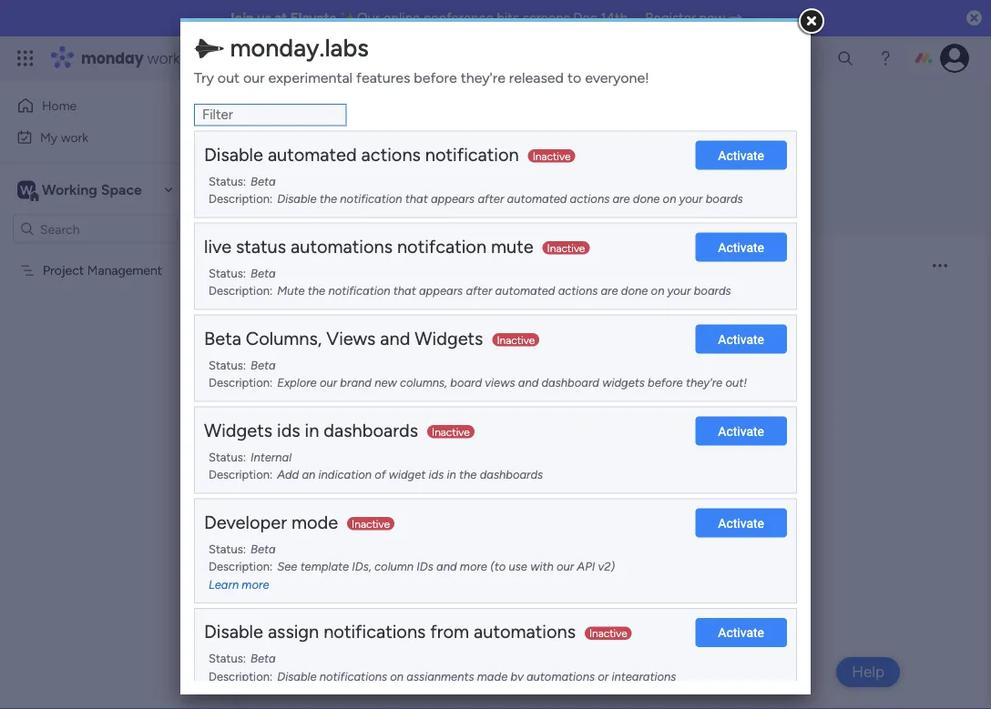 Task type: vqa. For each thing, say whether or not it's contained in the screenshot.
the bottom Lottie Animation element lottie animation image
no



Task type: locate. For each thing, give the bounding box(es) containing it.
status: inside status: beta description: see template ids, column ids and more (to use with our api v2) learn more
[[209, 542, 246, 557]]

2 description: from the top
[[209, 284, 273, 298]]

more
[[460, 560, 487, 574], [242, 578, 269, 592]]

appears for notification
[[431, 192, 475, 206]]

1 vertical spatial notifications
[[320, 670, 387, 684]]

automated down search features search field
[[268, 144, 357, 165]]

and right ids
[[436, 560, 457, 574]]

and
[[380, 328, 410, 349], [518, 376, 539, 390], [386, 396, 407, 411], [436, 560, 457, 574]]

status: beta description: mute the notification that appears after automated actions are done on your boards
[[209, 266, 731, 298]]

after left this
[[466, 284, 492, 298]]

1 vertical spatial working
[[455, 248, 545, 279]]

the down disable automated actions notification inactive
[[320, 192, 337, 206]]

workspace selection element
[[17, 179, 145, 203]]

description: inside status: beta description: disable the notification that appears after automated actions are done on your boards
[[209, 192, 273, 206]]

after up mute
[[478, 192, 504, 206]]

inactive down this
[[497, 333, 535, 347]]

working space up this
[[455, 248, 620, 279]]

1 vertical spatial are
[[601, 284, 618, 298]]

0 vertical spatial appears
[[431, 192, 475, 206]]

your up working space field
[[679, 192, 703, 206]]

see
[[319, 51, 340, 66], [277, 560, 297, 574]]

done inside "status: beta description: mute the notification that appears after automated actions are done on your boards"
[[621, 284, 648, 298]]

beta inside status: beta description: see template ids, column ids and more (to use with our api v2) learn more
[[250, 542, 276, 557]]

widgets
[[415, 328, 483, 349], [204, 420, 272, 441]]

on down working space field
[[651, 284, 664, 298]]

6 status: from the top
[[209, 652, 246, 666]]

your down working space field
[[667, 284, 691, 298]]

and right views at the left of the page
[[380, 328, 410, 349]]

widgets
[[602, 376, 645, 390]]

that for notification
[[405, 192, 428, 206]]

1 horizontal spatial work
[[147, 48, 180, 68]]

select product image
[[16, 49, 35, 67]]

inactive inside disable assign notifications from automations inactive
[[589, 627, 627, 640]]

status: beta description: disable the notification that appears after automated actions are done on your boards
[[209, 174, 743, 206]]

see inside status: beta description: see template ids, column ids and more (to use with our api v2) learn more
[[277, 560, 297, 574]]

1 horizontal spatial see
[[319, 51, 340, 66]]

description: for assign
[[209, 670, 273, 684]]

status: inside status: beta description: explore our brand new columns, board views and dashboard widgets before they're out!
[[209, 358, 246, 373]]

0 horizontal spatial working
[[42, 181, 97, 199]]

developer
[[204, 512, 287, 533]]

status: inside status: internal description: add an indication of widget ids in the dashboards
[[209, 450, 246, 465]]

actions inside "status: beta description: mute the notification that appears after automated actions are done on your boards"
[[558, 284, 598, 298]]

boards down working space field
[[694, 284, 731, 298]]

work right monday at the top left of the page
[[147, 48, 180, 68]]

in left this
[[594, 396, 604, 411]]

project management list box
[[0, 251, 232, 532]]

automations inside status: beta description: disable notifications on assignments made by automations or integrations
[[526, 670, 595, 684]]

0 vertical spatial done
[[633, 192, 660, 206]]

an
[[302, 468, 315, 482]]

1 vertical spatial see
[[277, 560, 297, 574]]

template
[[300, 560, 349, 574]]

on for mute
[[651, 284, 664, 298]]

0 horizontal spatial before
[[414, 69, 457, 86]]

join us at elevate ✨ our online conference hits screens dec 14th
[[227, 10, 628, 26]]

description: down status
[[209, 284, 273, 298]]

status: up live
[[209, 174, 246, 189]]

boards up working space field
[[706, 192, 743, 206]]

1 vertical spatial before
[[648, 376, 683, 390]]

Working Space field
[[450, 248, 917, 279]]

before inside status: beta description: explore our brand new columns, board views and dashboard widgets before they're out!
[[648, 376, 683, 390]]

6 description: from the top
[[209, 670, 273, 684]]

our inside status: beta description: see template ids, column ids and more (to use with our api v2) learn more
[[556, 560, 574, 574]]

1 vertical spatial work
[[61, 129, 88, 145]]

automated inside "status: beta description: mute the notification that appears after automated actions are done on your boards"
[[495, 284, 555, 298]]

see left the template
[[277, 560, 297, 574]]

1 horizontal spatial our
[[320, 376, 337, 390]]

appears up notifcation
[[431, 192, 475, 206]]

description: inside status: beta description: disable notifications on assignments made by automations or integrations
[[209, 670, 273, 684]]

automated down mute
[[495, 284, 555, 298]]

done up working space field
[[633, 192, 660, 206]]

appears inside status: beta description: disable the notification that appears after automated actions are done on your boards
[[431, 192, 475, 206]]

more right learn
[[242, 578, 269, 592]]

2 activate from the top
[[718, 240, 764, 255]]

help image
[[876, 49, 895, 67]]

ids
[[277, 420, 300, 441], [429, 468, 444, 482]]

1 horizontal spatial more
[[460, 560, 487, 574]]

→
[[729, 10, 742, 26]]

activate button for and
[[695, 325, 787, 354]]

work right the my
[[61, 129, 88, 145]]

0 vertical spatial notifications
[[324, 621, 426, 643]]

2 vertical spatial our
[[556, 560, 574, 574]]

4 activate from the top
[[718, 424, 764, 439]]

1 vertical spatial widgets
[[204, 420, 272, 441]]

description: inside status: beta description: see template ids, column ids and more (to use with our api v2) learn more
[[209, 560, 273, 574]]

inactive inside the live status automations notifcation mute inactive
[[547, 241, 585, 255]]

the
[[320, 192, 337, 206], [308, 284, 325, 298], [459, 468, 477, 482]]

management down "search in workspace" field
[[87, 263, 162, 278]]

2 vertical spatial the
[[459, 468, 477, 482]]

status: down live
[[209, 266, 246, 281]]

working
[[42, 181, 97, 199], [455, 248, 545, 279]]

work inside button
[[61, 129, 88, 145]]

out
[[218, 69, 240, 86]]

are inside status: beta description: disable the notification that appears after automated actions are done on your boards
[[613, 192, 630, 206]]

working inside the workspace selection element
[[42, 181, 97, 199]]

0 vertical spatial our
[[243, 69, 265, 86]]

0 horizontal spatial they're
[[461, 69, 505, 86]]

working up this
[[455, 248, 545, 279]]

3 activate button from the top
[[695, 325, 787, 354]]

live status automations notifcation mute inactive
[[204, 236, 585, 257]]

0 vertical spatial your
[[679, 192, 703, 206]]

are down working space field
[[601, 284, 618, 298]]

1 vertical spatial project management
[[374, 438, 494, 454]]

public board image
[[344, 436, 364, 456]]

the right mute
[[308, 284, 325, 298]]

automations up mute
[[291, 236, 393, 257]]

that up the live status automations notifcation mute inactive
[[405, 192, 428, 206]]

0 vertical spatial before
[[414, 69, 457, 86]]

notification inside "status: beta description: mute the notification that appears after automated actions are done on your boards"
[[328, 284, 390, 298]]

management inside 'link'
[[419, 438, 494, 454]]

1 status: from the top
[[209, 174, 246, 189]]

0 vertical spatial notification
[[425, 144, 519, 165]]

appears inside "status: beta description: mute the notification that appears after automated actions are done on your boards"
[[419, 284, 463, 298]]

new
[[375, 376, 397, 390]]

✨
[[340, 10, 354, 26]]

online
[[383, 10, 420, 26]]

status: inside status: beta description: disable notifications on assignments made by automations or integrations
[[209, 652, 246, 666]]

management inside list box
[[87, 263, 162, 278]]

1 vertical spatial the
[[308, 284, 325, 298]]

experimental
[[268, 69, 353, 86]]

0 horizontal spatial working space
[[42, 181, 142, 199]]

more left (to
[[460, 560, 487, 574]]

actions
[[361, 144, 421, 165], [570, 192, 610, 206], [558, 284, 598, 298]]

actions for notification
[[570, 192, 610, 206]]

project management inside project management list box
[[43, 263, 162, 278]]

2 vertical spatial on
[[390, 670, 404, 684]]

your for inactive
[[679, 192, 703, 206]]

inactive up ids,
[[352, 517, 390, 531]]

automated
[[268, 144, 357, 165], [507, 192, 567, 206], [495, 284, 555, 298]]

1 description: from the top
[[209, 192, 273, 206]]

boards inside "status: beta description: mute the notification that appears after automated actions are done on your boards"
[[694, 284, 731, 298]]

inactive inside developer mode inactive
[[352, 517, 390, 531]]

inactive down released
[[533, 149, 571, 163]]

1 horizontal spatial working space
[[455, 248, 620, 279]]

notification for notification
[[340, 192, 402, 206]]

status: down learn
[[209, 652, 246, 666]]

released
[[509, 69, 564, 86]]

0 horizontal spatial management
[[87, 263, 162, 278]]

space
[[101, 181, 142, 199], [551, 248, 620, 279]]

dashboards down columns,
[[410, 396, 476, 411]]

1 horizontal spatial space
[[551, 248, 620, 279]]

0 horizontal spatial see
[[277, 560, 297, 574]]

5 status: from the top
[[209, 542, 246, 557]]

beta inside status: beta description: explore our brand new columns, board views and dashboard widgets before they're out!
[[250, 358, 276, 373]]

column
[[374, 560, 414, 574]]

notification up status: beta description: disable the notification that appears after automated actions are done on your boards
[[425, 144, 519, 165]]

apps image
[[792, 49, 810, 67]]

they're
[[461, 69, 505, 86], [686, 376, 723, 390]]

notifications down disable assign notifications from automations inactive
[[320, 670, 387, 684]]

help
[[852, 663, 884, 682]]

visited
[[504, 396, 541, 411]]

our left brand
[[320, 376, 337, 390]]

from
[[430, 621, 469, 643]]

beta down status
[[250, 266, 276, 281]]

working space
[[42, 181, 142, 199], [455, 248, 620, 279]]

status: beta description: explore our brand new columns, board views and dashboard widgets before they're out!
[[209, 358, 747, 390]]

2 activate button from the top
[[695, 233, 787, 262]]

boards
[[343, 396, 383, 411]]

our inside status: beta description: explore our brand new columns, board views and dashboard widgets before they're out!
[[320, 376, 337, 390]]

status: left internal
[[209, 450, 246, 465]]

1 vertical spatial project
[[374, 438, 416, 454]]

before up workspace
[[648, 376, 683, 390]]

2 vertical spatial notification
[[328, 284, 390, 298]]

0 vertical spatial see
[[319, 51, 340, 66]]

2 vertical spatial automations
[[526, 670, 595, 684]]

automated up mute
[[507, 192, 567, 206]]

the right widget
[[459, 468, 477, 482]]

management
[[87, 263, 162, 278], [419, 438, 494, 454]]

1 activate from the top
[[718, 148, 764, 163]]

working space up "search in workspace" field
[[42, 181, 142, 199]]

on for inactive
[[663, 192, 676, 206]]

2 status: from the top
[[209, 266, 246, 281]]

see plans button
[[294, 45, 382, 72]]

status: inside "status: beta description: mute the notification that appears after automated actions are done on your boards"
[[209, 266, 246, 281]]

ids right widget
[[429, 468, 444, 482]]

1 horizontal spatial project
[[374, 438, 416, 454]]

0 vertical spatial project management
[[43, 263, 162, 278]]

automations left or at the right bottom
[[526, 670, 595, 684]]

1 horizontal spatial management
[[419, 438, 494, 454]]

beta inside status: beta description: disable notifications on assignments made by automations or integrations
[[250, 652, 276, 666]]

2 horizontal spatial our
[[556, 560, 574, 574]]

the inside status: beta description: disable the notification that appears after automated actions are done on your boards
[[320, 192, 337, 206]]

4 status: from the top
[[209, 450, 246, 465]]

0 vertical spatial widgets
[[415, 328, 483, 349]]

1 horizontal spatial before
[[648, 376, 683, 390]]

our left api
[[556, 560, 574, 574]]

1 vertical spatial that
[[393, 284, 416, 298]]

disable inside status: beta description: disable the notification that appears after automated actions are done on your boards
[[277, 192, 317, 206]]

features
[[356, 69, 410, 86]]

that down the live status automations notifcation mute inactive
[[393, 284, 416, 298]]

live
[[204, 236, 231, 257]]

1 vertical spatial automated
[[507, 192, 567, 206]]

workspace
[[631, 396, 693, 411]]

status: inside status: beta description: disable the notification that appears after automated actions are done on your boards
[[209, 174, 246, 189]]

project management
[[43, 263, 162, 278], [374, 438, 494, 454]]

after inside status: beta description: disable the notification that appears after automated actions are done on your boards
[[478, 192, 504, 206]]

description: for status
[[209, 284, 273, 298]]

status: down developer
[[209, 542, 246, 557]]

Search in workspace field
[[38, 219, 152, 240]]

this
[[607, 396, 628, 411]]

project management down "search in workspace" field
[[43, 263, 162, 278]]

description:
[[209, 192, 273, 206], [209, 284, 273, 298], [209, 376, 273, 390], [209, 468, 273, 482], [209, 560, 273, 574], [209, 670, 273, 684]]

help button
[[836, 658, 900, 688]]

activate button
[[695, 141, 787, 170], [695, 233, 787, 262], [695, 325, 787, 354], [695, 417, 787, 446], [695, 509, 787, 538], [695, 619, 787, 648]]

description: for ids
[[209, 468, 273, 482]]

status: down columns,
[[209, 358, 246, 373]]

in right widget
[[447, 468, 456, 482]]

notification up views at the left of the page
[[328, 284, 390, 298]]

description: up status
[[209, 192, 273, 206]]

project up widget
[[374, 438, 416, 454]]

and inside status: beta description: see template ids, column ids and more (to use with our api v2) learn more
[[436, 560, 457, 574]]

1 vertical spatial actions
[[570, 192, 610, 206]]

widgets up status: beta description: explore our brand new columns, board views and dashboard widgets before they're out!
[[415, 328, 483, 349]]

automated inside status: beta description: disable the notification that appears after automated actions are done on your boards
[[507, 192, 567, 206]]

automations up the "by"
[[474, 621, 576, 643]]

description: down assign
[[209, 670, 273, 684]]

1 vertical spatial done
[[621, 284, 648, 298]]

project management up widget
[[374, 438, 494, 454]]

1 horizontal spatial in
[[447, 468, 456, 482]]

activate for notification
[[718, 148, 764, 163]]

4 activate button from the top
[[695, 417, 787, 446]]

on inside status: beta description: disable notifications on assignments made by automations or integrations
[[390, 670, 404, 684]]

actions for notifcation
[[558, 284, 598, 298]]

boards for inactive
[[706, 192, 743, 206]]

option
[[0, 254, 232, 258]]

on inside "status: beta description: mute the notification that appears after automated actions are done on your boards"
[[651, 284, 664, 298]]

that
[[405, 192, 428, 206], [393, 284, 416, 298]]

done inside status: beta description: disable the notification that appears after automated actions are done on your boards
[[633, 192, 660, 206]]

try
[[194, 69, 214, 86]]

1 vertical spatial on
[[651, 284, 664, 298]]

are
[[613, 192, 630, 206], [601, 284, 618, 298]]

on up working space field
[[663, 192, 676, 206]]

5 description: from the top
[[209, 560, 273, 574]]

1 vertical spatial space
[[551, 248, 620, 279]]

inactive down board
[[432, 425, 470, 439]]

beta inside "status: beta description: mute the notification that appears after automated actions are done on your boards"
[[250, 266, 276, 281]]

boards inside status: beta description: disable the notification that appears after automated actions are done on your boards
[[706, 192, 743, 206]]

appears
[[431, 192, 475, 206], [419, 284, 463, 298]]

beta for automated
[[250, 174, 276, 189]]

the for status
[[308, 284, 325, 298]]

space right mute
[[551, 248, 620, 279]]

see up experimental
[[319, 51, 340, 66]]

bob builder image
[[940, 44, 969, 73]]

dashboards down boards
[[324, 420, 418, 441]]

that for notifcation
[[393, 284, 416, 298]]

mute
[[491, 236, 533, 257]]

status: beta description: see template ids, column ids and more (to use with our api v2) learn more
[[209, 542, 615, 592]]

assign
[[268, 621, 319, 643]]

your
[[679, 192, 703, 206], [667, 284, 691, 298]]

beta inside status: beta description: disable the notification that appears after automated actions are done on your boards
[[250, 174, 276, 189]]

our right out
[[243, 69, 265, 86]]

3 activate from the top
[[718, 332, 764, 347]]

done for inactive
[[633, 192, 660, 206]]

0 vertical spatial are
[[613, 192, 630, 206]]

4 description: from the top
[[209, 468, 273, 482]]

0 vertical spatial on
[[663, 192, 676, 206]]

beta down assign
[[250, 652, 276, 666]]

appears down notifcation
[[419, 284, 463, 298]]

before
[[414, 69, 457, 86], [648, 376, 683, 390]]

disable up status
[[277, 192, 317, 206]]

beta for status
[[250, 266, 276, 281]]

status: beta description: disable notifications on assignments made by automations or integrations
[[209, 652, 676, 684]]

inactive right mute
[[547, 241, 585, 255]]

notifications inside status: beta description: disable notifications on assignments made by automations or integrations
[[320, 670, 387, 684]]

1 vertical spatial appears
[[419, 284, 463, 298]]

disable automated actions notification inactive
[[204, 144, 571, 165]]

0 vertical spatial in
[[594, 396, 604, 411]]

inactive
[[533, 149, 571, 163], [547, 241, 585, 255], [497, 333, 535, 347], [432, 425, 470, 439], [352, 517, 390, 531], [589, 627, 627, 640]]

0 vertical spatial work
[[147, 48, 180, 68]]

work for monday
[[147, 48, 180, 68]]

description: left explore
[[209, 376, 273, 390]]

dec
[[573, 10, 597, 26]]

0 vertical spatial that
[[405, 192, 428, 206]]

1 vertical spatial your
[[667, 284, 691, 298]]

notification down disable automated actions notification inactive
[[340, 192, 402, 206]]

2 vertical spatial dashboards
[[480, 468, 543, 482]]

notifications
[[324, 621, 426, 643], [320, 670, 387, 684]]

description: inside "status: beta description: mute the notification that appears after automated actions are done on your boards"
[[209, 284, 273, 298]]

0 horizontal spatial ids
[[277, 420, 300, 441]]

project inside 'project management' 'link'
[[374, 438, 416, 454]]

learn more link
[[209, 578, 269, 592]]

0 vertical spatial working
[[42, 181, 97, 199]]

that inside "status: beta description: mute the notification that appears after automated actions are done on your boards"
[[393, 284, 416, 298]]

1 vertical spatial our
[[320, 376, 337, 390]]

and up "visited"
[[518, 376, 539, 390]]

the inside status: internal description: add an indication of widget ids in the dashboards
[[459, 468, 477, 482]]

1 vertical spatial boards
[[694, 284, 731, 298]]

0 vertical spatial management
[[87, 263, 162, 278]]

2 vertical spatial actions
[[558, 284, 598, 298]]

with
[[530, 560, 554, 574]]

2 vertical spatial automated
[[495, 284, 555, 298]]

inactive inside disable automated actions notification inactive
[[533, 149, 571, 163]]

status:
[[209, 174, 246, 189], [209, 266, 246, 281], [209, 358, 246, 373], [209, 450, 246, 465], [209, 542, 246, 557], [209, 652, 246, 666]]

working right workspace image
[[42, 181, 97, 199]]

1 vertical spatial notification
[[340, 192, 402, 206]]

0 horizontal spatial more
[[242, 578, 269, 592]]

management down "you"
[[419, 438, 494, 454]]

2 horizontal spatial in
[[594, 396, 604, 411]]

done down working space field
[[621, 284, 648, 298]]

disable down assign
[[277, 670, 317, 684]]

in up the an
[[305, 420, 319, 441]]

0 horizontal spatial project
[[43, 263, 84, 278]]

0 vertical spatial boards
[[706, 192, 743, 206]]

0 horizontal spatial work
[[61, 129, 88, 145]]

home button
[[11, 91, 196, 120]]

description: inside status: beta description: explore our brand new columns, board views and dashboard widgets before they're out!
[[209, 376, 273, 390]]

workspace image
[[17, 180, 36, 200]]

1 vertical spatial more
[[242, 578, 269, 592]]

1 vertical spatial management
[[419, 438, 494, 454]]

they're left released
[[461, 69, 505, 86]]

0 vertical spatial the
[[320, 192, 337, 206]]

0 vertical spatial more
[[460, 560, 487, 574]]

your inside "status: beta description: mute the notification that appears after automated actions are done on your boards"
[[667, 284, 691, 298]]

on left assignments
[[390, 670, 404, 684]]

are up working space field
[[613, 192, 630, 206]]

1 vertical spatial in
[[305, 420, 319, 441]]

0 vertical spatial working space
[[42, 181, 142, 199]]

1 activate button from the top
[[695, 141, 787, 170]]

6 activate from the top
[[718, 626, 764, 641]]

your inside status: beta description: disable the notification that appears after automated actions are done on your boards
[[679, 192, 703, 206]]

inactive up or at the right bottom
[[589, 627, 627, 640]]

search everything image
[[836, 49, 854, 67]]

before right features
[[414, 69, 457, 86]]

done for mute
[[621, 284, 648, 298]]

1 vertical spatial ids
[[429, 468, 444, 482]]

description: inside status: internal description: add an indication of widget ids in the dashboards
[[209, 468, 273, 482]]

6 activate button from the top
[[695, 619, 787, 648]]

1 vertical spatial after
[[466, 284, 492, 298]]

3 description: from the top
[[209, 376, 273, 390]]

ids,
[[352, 560, 372, 574]]

after inside "status: beta description: mute the notification that appears after automated actions are done on your boards"
[[466, 284, 492, 298]]

ids up internal
[[277, 420, 300, 441]]

beta down developer
[[250, 542, 276, 557]]

that inside status: beta description: disable the notification that appears after automated actions are done on your boards
[[405, 192, 428, 206]]

our
[[243, 69, 265, 86], [320, 376, 337, 390], [556, 560, 574, 574]]

2 vertical spatial in
[[447, 468, 456, 482]]

0 vertical spatial project
[[43, 263, 84, 278]]

out!
[[725, 376, 747, 390]]

dashboards inside status: internal description: add an indication of widget ids in the dashboards
[[480, 468, 543, 482]]

3 status: from the top
[[209, 358, 246, 373]]

beta up status
[[250, 174, 276, 189]]

on inside status: beta description: disable the notification that appears after automated actions are done on your boards
[[663, 192, 676, 206]]

beta down columns,
[[250, 358, 276, 373]]

space up "search in workspace" field
[[101, 181, 142, 199]]

notification inside status: beta description: disable the notification that appears after automated actions are done on your boards
[[340, 192, 402, 206]]

Search features search field
[[194, 104, 347, 126]]

0 vertical spatial space
[[101, 181, 142, 199]]

to
[[567, 69, 581, 86]]

1 horizontal spatial project management
[[374, 438, 494, 454]]

activate button for notification
[[695, 141, 787, 170]]

my
[[40, 129, 58, 145]]

0 vertical spatial automated
[[268, 144, 357, 165]]

0 vertical spatial after
[[478, 192, 504, 206]]

are inside "status: beta description: mute the notification that appears after automated actions are done on your boards"
[[601, 284, 618, 298]]

1 vertical spatial they're
[[686, 376, 723, 390]]

0 horizontal spatial in
[[305, 420, 319, 441]]

they're left out!
[[686, 376, 723, 390]]

description: up learn more link
[[209, 560, 273, 574]]

notifcation
[[397, 236, 487, 257]]

widgets up internal
[[204, 420, 272, 441]]

description: for columns,
[[209, 376, 273, 390]]

boards for mute
[[694, 284, 731, 298]]

1 horizontal spatial ids
[[429, 468, 444, 482]]

actions inside status: beta description: disable the notification that appears after automated actions are done on your boards
[[570, 192, 610, 206]]

by
[[511, 670, 524, 684]]

notifications down ids,
[[324, 621, 426, 643]]

beta
[[250, 174, 276, 189], [250, 266, 276, 281], [204, 328, 241, 349], [250, 358, 276, 373], [250, 542, 276, 557], [250, 652, 276, 666]]

description: down internal
[[209, 468, 273, 482]]

project down "search in workspace" field
[[43, 263, 84, 278]]

dashboards down boards and dashboards you visited recently in this workspace
[[480, 468, 543, 482]]

1 horizontal spatial they're
[[686, 376, 723, 390]]

activate for dashboards
[[718, 424, 764, 439]]

the inside "status: beta description: mute the notification that appears after automated actions are done on your boards"
[[308, 284, 325, 298]]

boards
[[706, 192, 743, 206], [694, 284, 731, 298]]

add to favorites image
[[723, 436, 741, 454]]



Task type: describe. For each thing, give the bounding box(es) containing it.
testing this
[[453, 287, 520, 303]]

conference
[[424, 10, 493, 26]]

developer mode inactive
[[204, 512, 390, 533]]

5 activate button from the top
[[695, 509, 787, 538]]

dashboard
[[542, 376, 599, 390]]

activate for notifcation
[[718, 240, 764, 255]]

my work
[[40, 129, 88, 145]]

w
[[20, 182, 33, 198]]

of
[[375, 468, 386, 482]]

screens
[[523, 10, 570, 26]]

project inside project management list box
[[43, 263, 84, 278]]

14th
[[601, 10, 628, 26]]

boards and dashboards you visited recently in this workspace
[[343, 396, 693, 411]]

learn
[[209, 578, 239, 592]]

see inside see plans button
[[319, 51, 340, 66]]

activate button for from
[[695, 619, 787, 648]]

and down new
[[386, 396, 407, 411]]

activate for from
[[718, 626, 764, 641]]

at
[[274, 10, 287, 26]]

1 vertical spatial dashboards
[[324, 420, 418, 441]]

description: for automated
[[209, 192, 273, 206]]

api
[[577, 560, 595, 574]]

after for notification
[[478, 192, 504, 206]]

status: for widgets ids in dashboards
[[209, 450, 246, 465]]

disable inside status: beta description: disable notifications on assignments made by automations or integrations
[[277, 670, 317, 684]]

work for my
[[61, 129, 88, 145]]

notification for notifcation
[[328, 284, 390, 298]]

v2)
[[598, 560, 615, 574]]

this
[[497, 287, 520, 303]]

columns,
[[400, 376, 447, 390]]

project management inside 'project management' 'link'
[[374, 438, 494, 454]]

home
[[42, 98, 77, 113]]

beta for columns,
[[250, 358, 276, 373]]

plans
[[343, 51, 374, 66]]

columns,
[[246, 328, 322, 349]]

0 vertical spatial automations
[[291, 236, 393, 257]]

inactive inside widgets ids in dashboards inactive
[[432, 425, 470, 439]]

1 vertical spatial working space
[[455, 248, 620, 279]]

mode
[[291, 512, 338, 533]]

you
[[479, 396, 501, 411]]

everyone!
[[585, 69, 649, 86]]

are for inactive
[[613, 192, 630, 206]]

activate button for dashboards
[[695, 417, 787, 446]]

disable down learn more link
[[204, 621, 263, 643]]

elevate
[[290, 10, 337, 26]]

1 vertical spatial automations
[[474, 621, 576, 643]]

appears for notifcation
[[419, 284, 463, 298]]

1 horizontal spatial widgets
[[415, 328, 483, 349]]

brand
[[340, 376, 372, 390]]

status: for beta columns, views and widgets
[[209, 358, 246, 373]]

views
[[485, 376, 515, 390]]

your for mute
[[667, 284, 691, 298]]

disable down search features search field
[[204, 144, 263, 165]]

beta columns, views and widgets inactive
[[204, 328, 535, 349]]

activate for and
[[718, 332, 764, 347]]

board
[[450, 376, 482, 390]]

working space inside the workspace selection element
[[42, 181, 142, 199]]

see plans
[[319, 51, 374, 66]]

monday.labs
[[224, 33, 369, 63]]

made
[[477, 670, 508, 684]]

and inside status: beta description: explore our brand new columns, board views and dashboard widgets before they're out!
[[518, 376, 539, 390]]

monday work management
[[81, 48, 283, 68]]

join
[[227, 10, 254, 26]]

1 horizontal spatial working
[[455, 248, 545, 279]]

status: for disable assign notifications from automations
[[209, 652, 246, 666]]

0 vertical spatial actions
[[361, 144, 421, 165]]

try out our experimental features before they're released to everyone!
[[194, 69, 649, 86]]

beta for assign
[[250, 652, 276, 666]]

inactive inside beta columns, views and widgets inactive
[[497, 333, 535, 347]]

widgets ids in dashboards inactive
[[204, 420, 470, 441]]

beta left columns,
[[204, 328, 241, 349]]

0 vertical spatial ids
[[277, 420, 300, 441]]

our
[[357, 10, 380, 26]]

are for mute
[[601, 284, 618, 298]]

integrations
[[612, 670, 676, 684]]

status
[[236, 236, 286, 257]]

recently
[[545, 396, 591, 411]]

project management link
[[317, 420, 765, 472]]

(to
[[490, 560, 506, 574]]

disable assign notifications from automations inactive
[[204, 621, 627, 643]]

explore
[[277, 376, 317, 390]]

views
[[326, 328, 376, 349]]

0 vertical spatial dashboards
[[410, 396, 476, 411]]

monday
[[81, 48, 144, 68]]

management
[[184, 48, 283, 68]]

register now →
[[645, 10, 742, 26]]

widget
[[389, 468, 426, 482]]

0 vertical spatial they're
[[461, 69, 505, 86]]

internal
[[250, 450, 292, 465]]

status: internal description: add an indication of widget ids in the dashboards
[[209, 450, 543, 482]]

add
[[277, 468, 299, 482]]

status: for disable automated actions notification
[[209, 174, 246, 189]]

after for notifcation
[[466, 284, 492, 298]]

the for automated
[[320, 192, 337, 206]]

status: for live status automations notifcation mute
[[209, 266, 246, 281]]

or
[[598, 670, 609, 684]]

us
[[257, 10, 271, 26]]

5 activate from the top
[[718, 516, 764, 531]]

automated for disable automated actions notification
[[507, 192, 567, 206]]

register now → link
[[645, 10, 742, 26]]

activate button for notifcation
[[695, 233, 787, 262]]

hits
[[497, 10, 519, 26]]

mute
[[277, 284, 305, 298]]

assignments
[[407, 670, 474, 684]]

automated for live status automations notifcation mute
[[495, 284, 555, 298]]

my work button
[[11, 123, 196, 152]]

in inside status: internal description: add an indication of widget ids in the dashboards
[[447, 468, 456, 482]]

indication
[[318, 468, 372, 482]]

0 horizontal spatial our
[[243, 69, 265, 86]]

they're inside status: beta description: explore our brand new columns, board views and dashboard widgets before they're out!
[[686, 376, 723, 390]]

ids inside status: internal description: add an indication of widget ids in the dashboards
[[429, 468, 444, 482]]

ids
[[417, 560, 433, 574]]

0 horizontal spatial space
[[101, 181, 142, 199]]

now
[[699, 10, 725, 26]]

0 horizontal spatial widgets
[[204, 420, 272, 441]]

use
[[509, 560, 527, 574]]

register
[[645, 10, 696, 26]]

testing
[[453, 287, 494, 303]]



